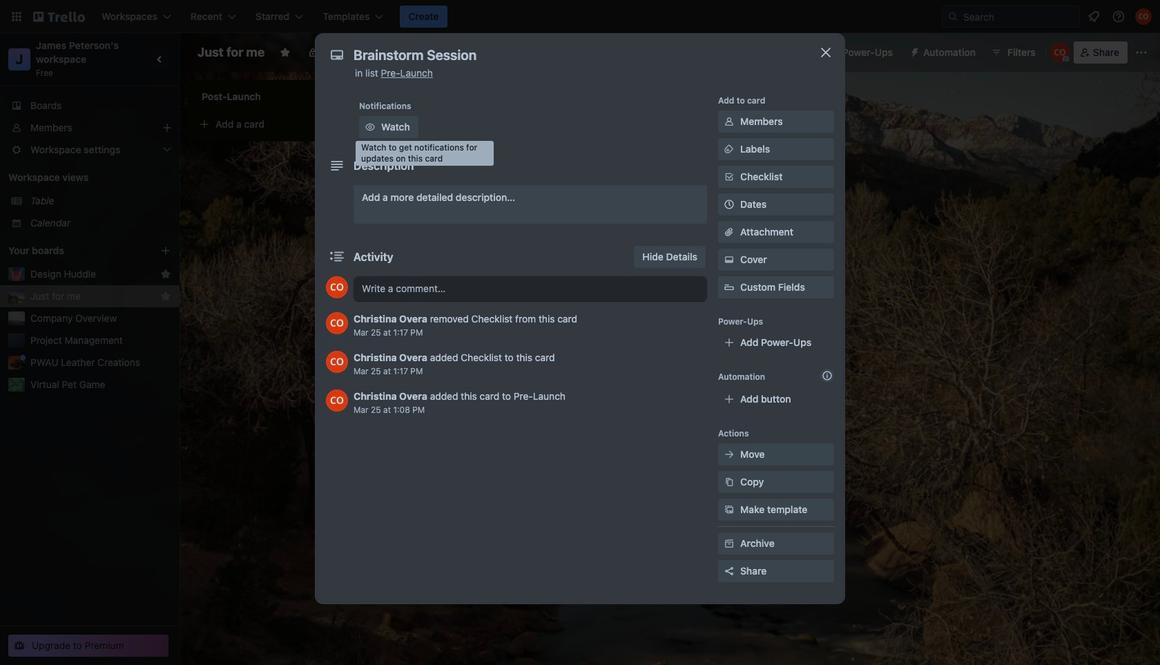 Task type: locate. For each thing, give the bounding box(es) containing it.
0 vertical spatial create from template… image
[[354, 119, 365, 130]]

sm image
[[904, 41, 924, 61], [363, 120, 377, 134], [723, 142, 737, 156], [723, 253, 737, 267], [723, 448, 737, 462], [723, 475, 737, 489]]

0 notifications image
[[1086, 8, 1103, 25]]

0 vertical spatial starred icon image
[[160, 269, 171, 280]]

1 vertical spatial christina overa (christinaovera) image
[[326, 312, 348, 334]]

3 sm image from the top
[[723, 537, 737, 551]]

0 vertical spatial christina overa (christinaovera) image
[[326, 276, 348, 298]]

2 vertical spatial christina overa (christinaovera) image
[[326, 390, 348, 412]]

1 vertical spatial christina overa (christinaovera) image
[[1051, 43, 1070, 62]]

2 vertical spatial sm image
[[723, 537, 737, 551]]

starred icon image
[[160, 269, 171, 280], [160, 291, 171, 302]]

0 vertical spatial christina overa (christinaovera) image
[[1136, 8, 1152, 25]]

sm image
[[723, 115, 737, 129], [723, 503, 737, 517], [723, 537, 737, 551]]

2 starred icon image from the top
[[160, 291, 171, 302]]

1 vertical spatial starred icon image
[[160, 291, 171, 302]]

create from template… image
[[354, 119, 365, 130], [550, 181, 561, 192]]

your boards with 6 items element
[[8, 243, 140, 259]]

2 vertical spatial christina overa (christinaovera) image
[[326, 351, 348, 373]]

1 horizontal spatial create from template… image
[[550, 181, 561, 192]]

1 christina overa (christinaovera) image from the top
[[326, 276, 348, 298]]

1 starred icon image from the top
[[160, 269, 171, 280]]

show menu image
[[1135, 46, 1149, 59]]

2 horizontal spatial christina overa (christinaovera) image
[[1136, 8, 1152, 25]]

None text field
[[347, 43, 803, 68]]

star or unstar board image
[[280, 47, 291, 58]]

christina overa (christinaovera) image inside primary element
[[1136, 8, 1152, 25]]

3 christina overa (christinaovera) image from the top
[[326, 351, 348, 373]]

add board image
[[160, 245, 171, 256]]

christina overa (christinaovera) image
[[1136, 8, 1152, 25], [1051, 43, 1070, 62], [326, 390, 348, 412]]

1 sm image from the top
[[723, 115, 737, 129]]

close dialog image
[[818, 44, 835, 61]]

0 vertical spatial sm image
[[723, 115, 737, 129]]

1 vertical spatial sm image
[[723, 503, 737, 517]]

christina overa (christinaovera) image
[[326, 276, 348, 298], [326, 312, 348, 334], [326, 351, 348, 373]]



Task type: vqa. For each thing, say whether or not it's contained in the screenshot.
board "icon"
no



Task type: describe. For each thing, give the bounding box(es) containing it.
Board name text field
[[191, 41, 272, 64]]

0 horizontal spatial create from template… image
[[354, 119, 365, 130]]

search image
[[948, 11, 959, 22]]

1 horizontal spatial christina overa (christinaovera) image
[[1051, 43, 1070, 62]]

2 sm image from the top
[[723, 503, 737, 517]]

open information menu image
[[1112, 10, 1126, 23]]

Search field
[[959, 7, 1080, 26]]

0 horizontal spatial christina overa (christinaovera) image
[[326, 390, 348, 412]]

customize views image
[[433, 46, 447, 59]]

primary element
[[0, 0, 1161, 33]]

2 christina overa (christinaovera) image from the top
[[326, 312, 348, 334]]

1 vertical spatial create from template… image
[[550, 181, 561, 192]]

Write a comment text field
[[354, 276, 707, 301]]



